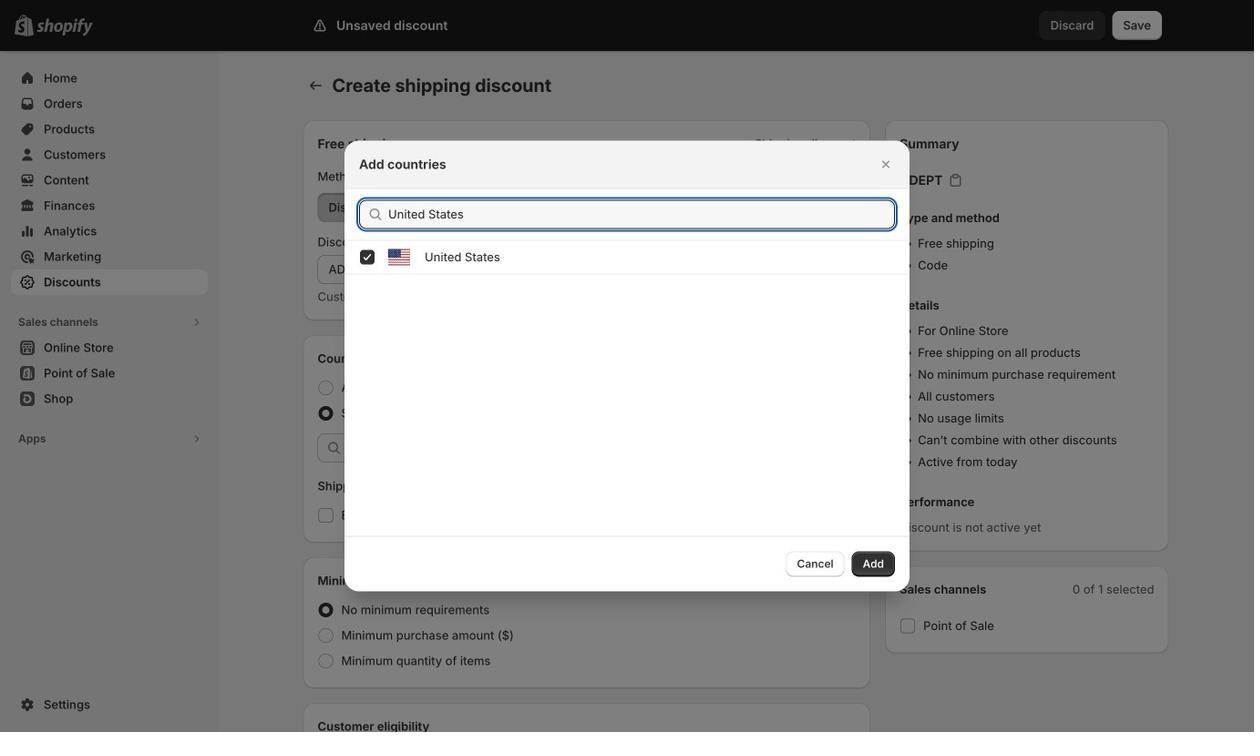 Task type: vqa. For each thing, say whether or not it's contained in the screenshot.
e.g. Summer collection, Under $100, Staff picks text field
no



Task type: locate. For each thing, give the bounding box(es) containing it.
Search countries text field
[[388, 200, 895, 229]]

dialog
[[0, 141, 1254, 592]]



Task type: describe. For each thing, give the bounding box(es) containing it.
shopify image
[[36, 18, 93, 36]]



